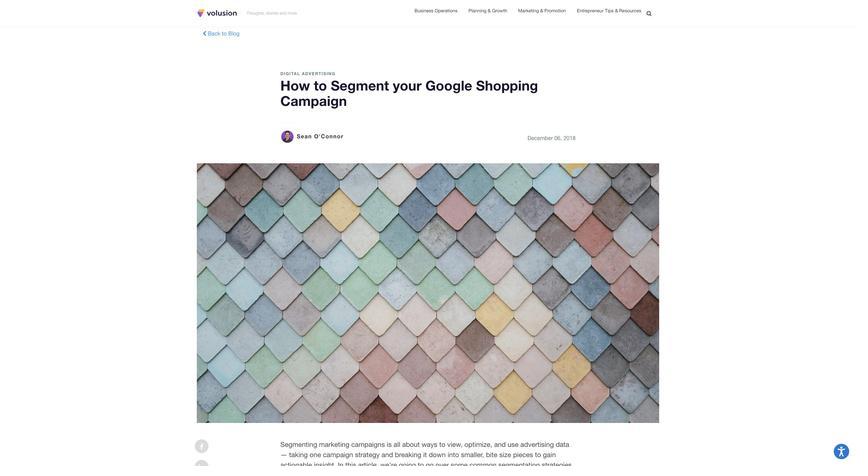 Task type: locate. For each thing, give the bounding box(es) containing it.
facebook image
[[200, 444, 204, 451]]

to left blog
[[222, 30, 227, 36]]

and
[[279, 11, 286, 16], [494, 441, 506, 449], [382, 451, 393, 459]]

blog
[[228, 30, 240, 36]]

marketing
[[319, 441, 349, 449]]

1 horizontal spatial &
[[540, 8, 543, 13]]

2018
[[564, 135, 576, 141]]

marketing & promotion link
[[518, 7, 566, 15]]

data
[[556, 441, 569, 449]]

campaign
[[280, 93, 347, 109]]

1 horizontal spatial and
[[382, 451, 393, 459]]

back to blog link
[[198, 27, 244, 40]]

to inside digital advertising how to segment your google shopping campaign
[[314, 77, 327, 94]]

more.
[[288, 11, 298, 16]]

planning & growth link
[[469, 7, 507, 15]]

segmentation
[[498, 461, 540, 466]]

into
[[448, 451, 459, 459]]

campaigns
[[351, 441, 385, 449]]

to down advertising
[[314, 77, 327, 94]]

to
[[222, 30, 227, 36], [314, 77, 327, 94], [439, 441, 445, 449], [535, 451, 541, 459], [418, 461, 424, 466]]

and up we're
[[382, 451, 393, 459]]

entrepreneur tips & resources link
[[577, 7, 641, 15]]

thoughts,
[[247, 11, 265, 16]]

& right tips
[[615, 8, 618, 13]]

chevron left image
[[202, 31, 206, 36]]

& for planning
[[488, 8, 491, 13]]

common
[[470, 461, 497, 466]]

to left go
[[418, 461, 424, 466]]

google
[[425, 77, 472, 94]]

over
[[436, 461, 449, 466]]

advertising
[[520, 441, 554, 449]]

taking
[[289, 451, 308, 459]]

sean o'connor link
[[280, 130, 344, 143]]

and up size at the right bottom of the page
[[494, 441, 506, 449]]

in
[[338, 461, 343, 466]]

to up down
[[439, 441, 445, 449]]

about
[[402, 441, 420, 449]]

segmenting
[[280, 441, 317, 449]]

entrepreneur
[[577, 8, 604, 13]]

back to blog
[[206, 30, 240, 36]]

06,
[[554, 135, 562, 141]]

2 horizontal spatial &
[[615, 8, 618, 13]]

0 horizontal spatial &
[[488, 8, 491, 13]]

sean o'connor
[[297, 133, 344, 139]]

pieces
[[513, 451, 533, 459]]

resources
[[619, 8, 641, 13]]

smaller,
[[461, 451, 484, 459]]

&
[[488, 8, 491, 13], [540, 8, 543, 13], [615, 8, 618, 13]]

and left 'more.'
[[279, 11, 286, 16]]

2 vertical spatial and
[[382, 451, 393, 459]]

search image
[[647, 11, 652, 16]]

& left growth
[[488, 8, 491, 13]]

gain
[[543, 451, 556, 459]]

actionable
[[280, 461, 312, 466]]

one
[[310, 451, 321, 459]]

strategy
[[355, 451, 380, 459]]

o'connor
[[314, 133, 344, 139]]

0 horizontal spatial and
[[279, 11, 286, 16]]

& right marketing
[[540, 8, 543, 13]]

operations
[[435, 8, 458, 13]]

going
[[399, 461, 416, 466]]

2 horizontal spatial and
[[494, 441, 506, 449]]

how to segment your google shopping campaign image
[[197, 163, 659, 423]]

tips
[[605, 8, 614, 13]]

0 vertical spatial and
[[279, 11, 286, 16]]

shopping
[[476, 77, 538, 94]]



Task type: vqa. For each thing, say whether or not it's contained in the screenshot.
the "Entrepreneur Tips & Resources How to Leverage 2023 Ecommerce Trends in 2024"
no



Task type: describe. For each thing, give the bounding box(es) containing it.
stories
[[266, 11, 278, 16]]

december 06, 2018
[[528, 135, 576, 141]]

december
[[528, 135, 553, 141]]

business operations
[[415, 8, 458, 13]]

ways
[[422, 441, 437, 449]]

use
[[508, 441, 519, 449]]

some
[[451, 461, 468, 466]]

segmenting marketing campaigns is all about ways to view, optimize, and use advertising data — taking one campaign strategy and breaking it down into smaller, bite size pieces to gain actionable insight. in this article, we're going to go over some common segmentation strategi
[[280, 441, 572, 466]]

segment
[[331, 77, 389, 94]]

we're
[[380, 461, 397, 466]]

this
[[345, 461, 356, 466]]

it
[[423, 451, 427, 459]]

size
[[499, 451, 511, 459]]

optimize,
[[464, 441, 492, 449]]

go
[[426, 461, 434, 466]]

planning
[[469, 8, 487, 13]]

breaking
[[395, 451, 421, 459]]

view,
[[447, 441, 463, 449]]

advertising
[[302, 71, 336, 76]]

marketing & promotion
[[518, 8, 566, 13]]

open accessibe: accessibility options, statement and help image
[[838, 447, 845, 457]]

down
[[429, 451, 446, 459]]

bite
[[486, 451, 497, 459]]

sean
[[297, 133, 312, 139]]

all
[[394, 441, 400, 449]]

business operations link
[[415, 7, 458, 15]]

planning & growth
[[469, 8, 507, 13]]

your
[[393, 77, 422, 94]]

campaign
[[323, 451, 353, 459]]

linkedin image
[[199, 464, 205, 466]]

is
[[387, 441, 392, 449]]

article,
[[358, 461, 379, 466]]

business
[[415, 8, 433, 13]]

to down the advertising
[[535, 451, 541, 459]]

—
[[280, 451, 287, 459]]

entrepreneur tips & resources
[[577, 8, 641, 13]]

1 vertical spatial and
[[494, 441, 506, 449]]

digital
[[280, 71, 300, 76]]

growth
[[492, 8, 507, 13]]

marketing
[[518, 8, 539, 13]]

digital advertising how to segment your google shopping campaign
[[280, 71, 538, 109]]

thoughts, stories and more.
[[247, 11, 298, 16]]

insight.
[[314, 461, 336, 466]]

back
[[208, 30, 220, 36]]

how
[[280, 77, 310, 94]]

promotion
[[544, 8, 566, 13]]

& for marketing
[[540, 8, 543, 13]]



